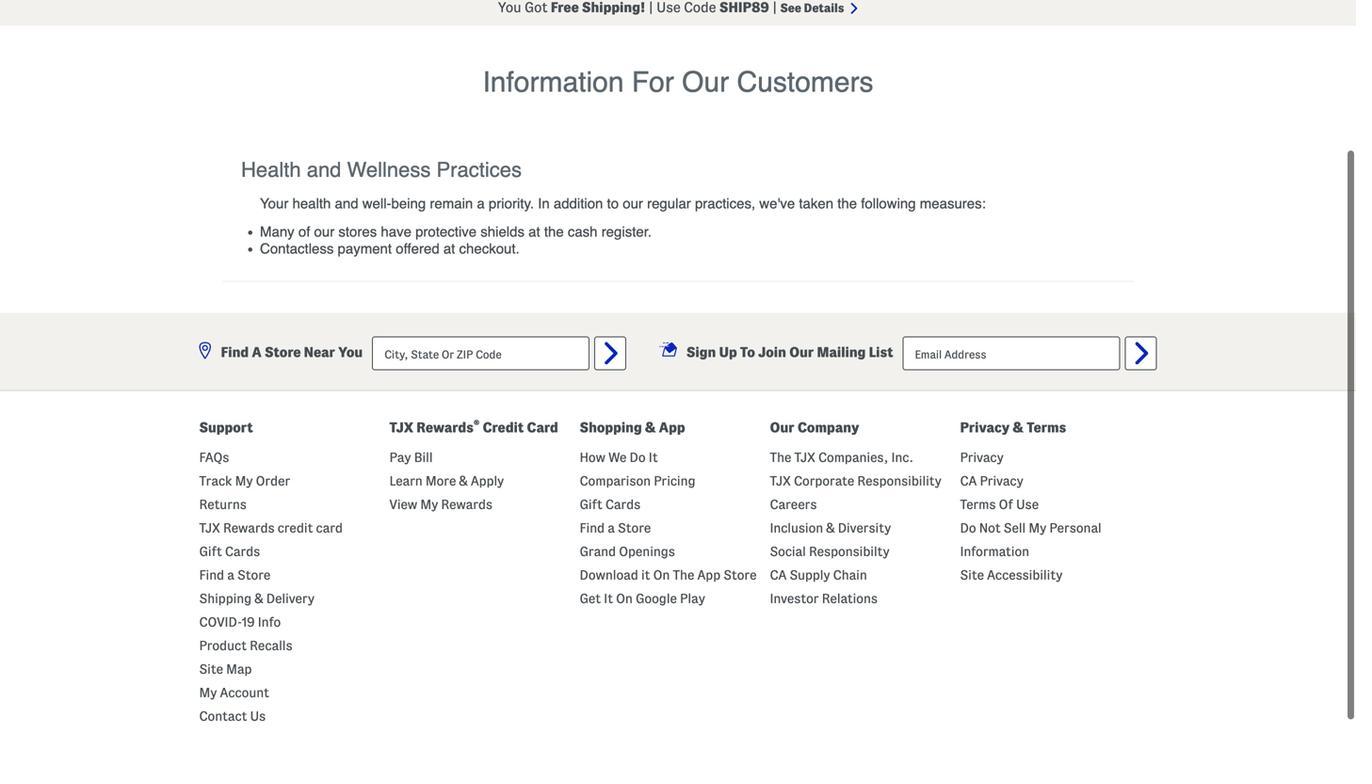 Task type: describe. For each thing, give the bounding box(es) containing it.
inc.
[[892, 451, 914, 465]]

card
[[527, 420, 558, 436]]

ca privacy link
[[960, 474, 1024, 488]]

1 horizontal spatial find a store link
[[580, 521, 651, 536]]

bill
[[414, 451, 433, 465]]

tjx rewards credit card link
[[199, 521, 343, 536]]

0 horizontal spatial at
[[444, 241, 455, 257]]

& inside the tjx companies, inc. tjx corporate responsibility careers inclusion & diversity social responsibilty ca supply chain investor relations
[[827, 521, 835, 536]]

tjx corporate responsibility link
[[770, 474, 942, 488]]

1 horizontal spatial gift cards link
[[580, 498, 641, 512]]

faqs link
[[199, 451, 229, 465]]

privacy for &
[[960, 420, 1010, 436]]

inclusion & diversity link
[[770, 521, 891, 536]]

a inside faqs track my order returns tjx rewards credit card gift cards find a store shipping & delivery covid-19 info product recalls site map my account contact us
[[227, 569, 234, 583]]

site inside faqs track my order returns tjx rewards credit card gift cards find a store shipping & delivery covid-19 info product recalls site map my account contact us
[[199, 663, 223, 677]]

privacy link
[[960, 451, 1004, 465]]

our inside main content
[[682, 66, 729, 98]]

more
[[426, 474, 456, 488]]

rewards inside faqs track my order returns tjx rewards credit card gift cards find a store shipping & delivery covid-19 info product recalls site map my account contact us
[[223, 521, 275, 536]]

the inside many of our stores have protective shields at the cash register. contactless payment offered at checkout.
[[544, 224, 564, 240]]

returns
[[199, 498, 247, 512]]

diversity
[[838, 521, 891, 536]]

join
[[759, 345, 787, 360]]

following
[[861, 195, 916, 212]]

support
[[199, 420, 253, 436]]

our inside many of our stores have protective shields at the cash register. contactless payment offered at checkout.
[[314, 224, 335, 240]]

1 vertical spatial gift cards link
[[199, 545, 260, 559]]

grand
[[580, 545, 616, 559]]

chain
[[833, 569, 867, 583]]

ca inside 'privacy ca privacy terms of use do not sell my personal information site accessibility'
[[960, 474, 977, 488]]

the tjx companies, inc. link
[[770, 451, 914, 465]]

gift inside how we do it comparison pricing gift cards find a store grand openings download it on the app store get it on google play
[[580, 498, 603, 512]]

comparison
[[580, 474, 651, 488]]

track
[[199, 474, 232, 488]]

sign up to join our mailing list
[[687, 345, 894, 360]]

find inside how we do it comparison pricing gift cards find a store grand openings download it on the app store get it on google play
[[580, 521, 605, 536]]

delivery
[[266, 592, 315, 606]]

openings
[[619, 545, 675, 559]]

faqs
[[199, 451, 229, 465]]

how
[[580, 451, 606, 465]]

cards inside how we do it comparison pricing gift cards find a store grand openings download it on the app store get it on google play
[[606, 498, 641, 512]]

1 vertical spatial and
[[335, 195, 359, 212]]

download
[[580, 569, 639, 583]]

company
[[798, 420, 860, 436]]

shields
[[481, 224, 525, 240]]

0 vertical spatial app
[[659, 420, 685, 436]]

site inside 'privacy ca privacy terms of use do not sell my personal information site accessibility'
[[960, 569, 984, 583]]

use
[[1017, 498, 1039, 512]]

find a store near you
[[221, 345, 363, 360]]

find a store near you link
[[199, 342, 363, 360]]

credit
[[483, 420, 524, 436]]

gift inside faqs track my order returns tjx rewards credit card gift cards find a store shipping & delivery covid-19 info product recalls site map my account contact us
[[199, 545, 222, 559]]

information for our customers
[[483, 66, 874, 98]]

have
[[381, 224, 412, 240]]

companies,
[[819, 451, 889, 465]]

store up grand openings link
[[618, 521, 651, 536]]

your health and well-being remain a priority. in addition to our regular practices, we've taken the following measures:
[[260, 195, 986, 212]]

rewards inside tjx rewards ® credit card
[[417, 420, 474, 436]]

google
[[636, 592, 677, 606]]

health and wellness practices link
[[241, 158, 1134, 182]]

1 vertical spatial our
[[790, 345, 814, 360]]

card
[[316, 521, 343, 536]]

learn more & apply link
[[390, 474, 504, 488]]

social responsibilty link
[[770, 545, 890, 559]]

investor relations link
[[770, 592, 878, 606]]

get it on google play link
[[580, 592, 705, 606]]

practices
[[437, 158, 522, 182]]

our company
[[770, 420, 860, 436]]

shipping
[[199, 592, 252, 606]]

investor
[[770, 592, 819, 606]]

information for our customers main content
[[222, 45, 1134, 282]]

tjx inside tjx rewards ® credit card
[[390, 420, 414, 436]]

list
[[869, 345, 894, 360]]

see details
[[781, 1, 847, 15]]

my inside pay bill learn more & apply view my rewards
[[421, 498, 438, 512]]

site accessibility link
[[960, 569, 1063, 583]]

social
[[770, 545, 806, 559]]

stores
[[339, 224, 377, 240]]

priority.
[[489, 195, 534, 212]]

0 vertical spatial find
[[221, 345, 249, 360]]

regular
[[647, 195, 691, 212]]

cash
[[568, 224, 598, 240]]

health
[[292, 195, 331, 212]]

0 vertical spatial and
[[307, 158, 341, 182]]

accessibility
[[987, 569, 1063, 583]]

near
[[304, 345, 335, 360]]

addition
[[554, 195, 603, 212]]

up
[[719, 345, 737, 360]]

being
[[391, 195, 426, 212]]

checkout.
[[459, 241, 520, 257]]

my inside 'privacy ca privacy terms of use do not sell my personal information site accessibility'
[[1029, 521, 1047, 536]]

contactless
[[260, 241, 334, 257]]

wellness
[[347, 158, 431, 182]]

privacy for ca
[[960, 451, 1004, 465]]

store inside find a store near you link
[[265, 345, 301, 360]]

we
[[609, 451, 627, 465]]

personal
[[1050, 521, 1102, 536]]

see details link
[[781, 1, 858, 15]]

ca supply chain link
[[770, 569, 867, 583]]

1 vertical spatial find a store link
[[199, 569, 271, 583]]

comparison pricing link
[[580, 474, 696, 488]]

do not sell my personal information link
[[960, 521, 1102, 559]]

payment
[[338, 241, 392, 257]]

details
[[804, 1, 845, 15]]

privacy ca privacy terms of use do not sell my personal information site accessibility
[[960, 451, 1102, 583]]

& up ca privacy link
[[1013, 420, 1024, 436]]

responsibilty
[[809, 545, 890, 559]]

0 vertical spatial on
[[653, 569, 670, 583]]

customers
[[737, 66, 874, 98]]



Task type: vqa. For each thing, say whether or not it's contained in the screenshot.
Rewards to the bottom
yes



Task type: locate. For each thing, give the bounding box(es) containing it.
order
[[256, 474, 290, 488]]

find left a
[[221, 345, 249, 360]]

offered
[[396, 241, 440, 257]]

tjx down returns
[[199, 521, 220, 536]]

1 vertical spatial on
[[616, 592, 633, 606]]

&
[[645, 420, 656, 436], [1013, 420, 1024, 436], [459, 474, 468, 488], [827, 521, 835, 536], [255, 592, 263, 606]]

1 vertical spatial a
[[608, 521, 615, 536]]

do right we
[[630, 451, 646, 465]]

rewards down returns link
[[223, 521, 275, 536]]

privacy up privacy link
[[960, 420, 1010, 436]]

app inside how we do it comparison pricing gift cards find a store grand openings download it on the app store get it on google play
[[698, 569, 721, 583]]

0 vertical spatial find a store link
[[580, 521, 651, 536]]

inclusion
[[770, 521, 824, 536]]

1 horizontal spatial ca
[[960, 474, 977, 488]]

0 vertical spatial gift cards link
[[580, 498, 641, 512]]

1 horizontal spatial gift
[[580, 498, 603, 512]]

app
[[659, 420, 685, 436], [698, 569, 721, 583]]

my up contact
[[199, 686, 217, 700]]

2 vertical spatial rewards
[[223, 521, 275, 536]]

mailing
[[817, 345, 866, 360]]

our left "company"
[[770, 420, 795, 436]]

our right join
[[790, 345, 814, 360]]

privacy & terms
[[960, 420, 1067, 436]]

1 horizontal spatial app
[[698, 569, 721, 583]]

0 vertical spatial our
[[623, 195, 643, 212]]

1 vertical spatial the
[[673, 569, 695, 583]]

supply
[[790, 569, 830, 583]]

0 vertical spatial ca
[[960, 474, 977, 488]]

our right of
[[314, 224, 335, 240]]

0 horizontal spatial it
[[604, 592, 613, 606]]

protective
[[416, 224, 477, 240]]

shopping & app
[[580, 420, 685, 436]]

0 horizontal spatial the
[[544, 224, 564, 240]]

remain
[[430, 195, 473, 212]]

terms
[[1027, 420, 1067, 436], [960, 498, 996, 512]]

terms inside 'privacy ca privacy terms of use do not sell my personal information site accessibility'
[[960, 498, 996, 512]]

covid-19 info link
[[199, 616, 281, 630]]

2 vertical spatial a
[[227, 569, 234, 583]]

1 vertical spatial site
[[199, 663, 223, 677]]

tjx inside faqs track my order returns tjx rewards credit card gift cards find a store shipping & delivery covid-19 info product recalls site map my account contact us
[[199, 521, 220, 536]]

a
[[477, 195, 485, 212], [608, 521, 615, 536], [227, 569, 234, 583]]

our
[[682, 66, 729, 98], [790, 345, 814, 360], [770, 420, 795, 436]]

1 horizontal spatial do
[[960, 521, 977, 536]]

0 horizontal spatial do
[[630, 451, 646, 465]]

0 horizontal spatial terms
[[960, 498, 996, 512]]

0 vertical spatial rewards
[[417, 420, 474, 436]]

1 vertical spatial cards
[[225, 545, 260, 559]]

your
[[260, 195, 289, 212]]

view my rewards link
[[390, 498, 493, 512]]

0 vertical spatial information
[[483, 66, 624, 98]]

cards inside faqs track my order returns tjx rewards credit card gift cards find a store shipping & delivery covid-19 info product recalls site map my account contact us
[[225, 545, 260, 559]]

find inside faqs track my order returns tjx rewards credit card gift cards find a store shipping & delivery covid-19 info product recalls site map my account contact us
[[199, 569, 224, 583]]

app up pricing
[[659, 420, 685, 436]]

& right more
[[459, 474, 468, 488]]

1 vertical spatial our
[[314, 224, 335, 240]]

0 horizontal spatial gift
[[199, 545, 222, 559]]

the inside the tjx companies, inc. tjx corporate responsibility careers inclusion & diversity social responsibilty ca supply chain investor relations
[[770, 451, 792, 465]]

0 vertical spatial cards
[[606, 498, 641, 512]]

learn
[[390, 474, 423, 488]]

the inside how we do it comparison pricing gift cards find a store grand openings download it on the app store get it on google play
[[673, 569, 695, 583]]

store up shipping & delivery link
[[237, 569, 271, 583]]

it
[[642, 569, 650, 583]]

see details marquee
[[0, 0, 1357, 26]]

Find A Store Near You text field
[[372, 337, 590, 371]]

0 horizontal spatial gift cards link
[[199, 545, 260, 559]]

information inside main content
[[483, 66, 624, 98]]

and left well-
[[335, 195, 359, 212]]

the down our company
[[770, 451, 792, 465]]

site down product
[[199, 663, 223, 677]]

the right taken
[[838, 195, 857, 212]]

information
[[483, 66, 624, 98], [960, 545, 1030, 559]]

store right a
[[265, 345, 301, 360]]

0 horizontal spatial our
[[314, 224, 335, 240]]

of
[[999, 498, 1014, 512]]

register.
[[602, 224, 652, 240]]

0 horizontal spatial the
[[673, 569, 695, 583]]

returns link
[[199, 498, 247, 512]]

privacy
[[960, 420, 1010, 436], [960, 451, 1004, 465], [980, 474, 1024, 488]]

2 vertical spatial privacy
[[980, 474, 1024, 488]]

my account link
[[199, 686, 269, 700]]

how we do it link
[[580, 451, 658, 465]]

and
[[307, 158, 341, 182], [335, 195, 359, 212]]

sign
[[687, 345, 716, 360]]

0 vertical spatial privacy
[[960, 420, 1010, 436]]

0 horizontal spatial on
[[616, 592, 633, 606]]

find up shipping
[[199, 569, 224, 583]]

1 horizontal spatial on
[[653, 569, 670, 583]]

to
[[740, 345, 756, 360]]

on right 'it'
[[653, 569, 670, 583]]

Sign Up To Join Our Mailing List email field
[[903, 337, 1121, 371]]

ca down privacy link
[[960, 474, 977, 488]]

in
[[538, 195, 550, 212]]

rewards inside pay bill learn more & apply view my rewards
[[441, 498, 493, 512]]

health and wellness practices
[[241, 158, 522, 182]]

tjx up pay
[[390, 420, 414, 436]]

0 vertical spatial it
[[649, 451, 658, 465]]

®
[[474, 419, 480, 430]]

rewards down "learn more & apply" "link"
[[441, 498, 493, 512]]

0 vertical spatial terms
[[1027, 420, 1067, 436]]

0 horizontal spatial find a store link
[[199, 569, 271, 583]]

ca inside the tjx companies, inc. tjx corporate responsibility careers inclusion & diversity social responsibilty ca supply chain investor relations
[[770, 569, 787, 583]]

& up social responsibilty link
[[827, 521, 835, 536]]

find
[[221, 345, 249, 360], [580, 521, 605, 536], [199, 569, 224, 583]]

our right for
[[682, 66, 729, 98]]

gift
[[580, 498, 603, 512], [199, 545, 222, 559]]

account
[[220, 686, 269, 700]]

privacy up the terms of use 'link'
[[980, 474, 1024, 488]]

contact us link
[[199, 710, 266, 724]]

1 horizontal spatial site
[[960, 569, 984, 583]]

the up play in the bottom of the page
[[673, 569, 695, 583]]

see
[[781, 1, 802, 15]]

get
[[580, 592, 601, 606]]

1 horizontal spatial information
[[960, 545, 1030, 559]]

ca
[[960, 474, 977, 488], [770, 569, 787, 583]]

1 horizontal spatial cards
[[606, 498, 641, 512]]

gift down returns link
[[199, 545, 222, 559]]

a up shipping
[[227, 569, 234, 583]]

1 horizontal spatial our
[[623, 195, 643, 212]]

not
[[980, 521, 1001, 536]]

pay bill learn more & apply view my rewards
[[390, 451, 504, 512]]

the tjx companies, inc. tjx corporate responsibility careers inclusion & diversity social responsibilty ca supply chain investor relations
[[770, 451, 942, 606]]

relations
[[822, 592, 878, 606]]

1 vertical spatial terms
[[960, 498, 996, 512]]

pricing
[[654, 474, 696, 488]]

pay
[[390, 451, 411, 465]]

1 horizontal spatial a
[[477, 195, 485, 212]]

gift cards link up shipping
[[199, 545, 260, 559]]

0 horizontal spatial a
[[227, 569, 234, 583]]

at
[[529, 224, 540, 240], [444, 241, 455, 257]]

19
[[242, 616, 255, 630]]

1 vertical spatial app
[[698, 569, 721, 583]]

1 vertical spatial information
[[960, 545, 1030, 559]]

find a store link
[[580, 521, 651, 536], [199, 569, 271, 583]]

gift down comparison
[[580, 498, 603, 512]]

0 horizontal spatial ca
[[770, 569, 787, 583]]

rewards
[[417, 420, 474, 436], [441, 498, 493, 512], [223, 521, 275, 536]]

site
[[960, 569, 984, 583], [199, 663, 223, 677]]

1 horizontal spatial the
[[838, 195, 857, 212]]

my right sell
[[1029, 521, 1047, 536]]

do left not
[[960, 521, 977, 536]]

1 vertical spatial privacy
[[960, 451, 1004, 465]]

store inside faqs track my order returns tjx rewards credit card gift cards find a store shipping & delivery covid-19 info product recalls site map my account contact us
[[237, 569, 271, 583]]

do inside 'privacy ca privacy terms of use do not sell my personal information site accessibility'
[[960, 521, 977, 536]]

measures:
[[920, 195, 986, 212]]

view
[[390, 498, 418, 512]]

on down download
[[616, 592, 633, 606]]

a inside how we do it comparison pricing gift cards find a store grand openings download it on the app store get it on google play
[[608, 521, 615, 536]]

cards down tjx rewards credit card link
[[225, 545, 260, 559]]

1 horizontal spatial terms
[[1027, 420, 1067, 436]]

a
[[252, 345, 262, 360]]

we've
[[760, 195, 795, 212]]

it
[[649, 451, 658, 465], [604, 592, 613, 606]]

tjx up "careers" link
[[770, 474, 791, 488]]

a up grand
[[608, 521, 615, 536]]

for
[[632, 66, 674, 98]]

privacy up ca privacy link
[[960, 451, 1004, 465]]

a inside main content
[[477, 195, 485, 212]]

at down in
[[529, 224, 540, 240]]

1 horizontal spatial at
[[529, 224, 540, 240]]

my right 'view'
[[421, 498, 438, 512]]

& inside pay bill learn more & apply view my rewards
[[459, 474, 468, 488]]

0 horizontal spatial site
[[199, 663, 223, 677]]

terms of use link
[[960, 498, 1039, 512]]

many
[[260, 224, 295, 240]]

& right 'shopping'
[[645, 420, 656, 436]]

it up comparison pricing link
[[649, 451, 658, 465]]

terms up use on the bottom
[[1027, 420, 1067, 436]]

2 horizontal spatial a
[[608, 521, 615, 536]]

cards down comparison
[[606, 498, 641, 512]]

covid-
[[199, 616, 242, 630]]

grand openings link
[[580, 545, 675, 559]]

1 vertical spatial do
[[960, 521, 977, 536]]

app up play in the bottom of the page
[[698, 569, 721, 583]]

None submit
[[595, 337, 627, 371], [1125, 337, 1157, 371], [595, 337, 627, 371], [1125, 337, 1157, 371]]

at down the protective
[[444, 241, 455, 257]]

0 vertical spatial do
[[630, 451, 646, 465]]

1 vertical spatial gift
[[199, 545, 222, 559]]

site down not
[[960, 569, 984, 583]]

& up info
[[255, 592, 263, 606]]

ca down social
[[770, 569, 787, 583]]

0 vertical spatial the
[[770, 451, 792, 465]]

information inside 'privacy ca privacy terms of use do not sell my personal information site accessibility'
[[960, 545, 1030, 559]]

my right track
[[235, 474, 253, 488]]

it right get
[[604, 592, 613, 606]]

sell
[[1004, 521, 1026, 536]]

0 vertical spatial a
[[477, 195, 485, 212]]

1 horizontal spatial the
[[770, 451, 792, 465]]

0 vertical spatial gift
[[580, 498, 603, 512]]

info
[[258, 616, 281, 630]]

of
[[299, 224, 310, 240]]

my
[[235, 474, 253, 488], [421, 498, 438, 512], [1029, 521, 1047, 536], [199, 686, 217, 700]]

tjx up corporate
[[795, 451, 816, 465]]

and up health
[[307, 158, 341, 182]]

0 vertical spatial the
[[838, 195, 857, 212]]

many of our stores have protective shields at the cash register. contactless payment offered at checkout.
[[260, 224, 652, 257]]

tjx rewards ® credit card
[[390, 419, 558, 436]]

practices,
[[695, 195, 756, 212]]

you
[[338, 345, 363, 360]]

on
[[653, 569, 670, 583], [616, 592, 633, 606]]

0 horizontal spatial cards
[[225, 545, 260, 559]]

1 horizontal spatial it
[[649, 451, 658, 465]]

rewards up bill
[[417, 420, 474, 436]]

find a store link up shipping
[[199, 569, 271, 583]]

1 vertical spatial ca
[[770, 569, 787, 583]]

1 vertical spatial rewards
[[441, 498, 493, 512]]

1 vertical spatial it
[[604, 592, 613, 606]]

a right remain
[[477, 195, 485, 212]]

recalls
[[250, 639, 293, 653]]

to
[[607, 195, 619, 212]]

find a store link up grand openings link
[[580, 521, 651, 536]]

1 vertical spatial find
[[580, 521, 605, 536]]

map
[[226, 663, 252, 677]]

gift cards link down comparison
[[580, 498, 641, 512]]

find up grand
[[580, 521, 605, 536]]

2 vertical spatial our
[[770, 420, 795, 436]]

0 horizontal spatial app
[[659, 420, 685, 436]]

store
[[265, 345, 301, 360], [618, 521, 651, 536], [237, 569, 271, 583], [724, 569, 757, 583]]

1 vertical spatial the
[[544, 224, 564, 240]]

& inside faqs track my order returns tjx rewards credit card gift cards find a store shipping & delivery covid-19 info product recalls site map my account contact us
[[255, 592, 263, 606]]

0 horizontal spatial information
[[483, 66, 624, 98]]

terms up not
[[960, 498, 996, 512]]

store left supply
[[724, 569, 757, 583]]

the left 'cash'
[[544, 224, 564, 240]]

our right the to
[[623, 195, 643, 212]]

0 vertical spatial our
[[682, 66, 729, 98]]

0 vertical spatial site
[[960, 569, 984, 583]]

site map link
[[199, 663, 252, 677]]

2 vertical spatial find
[[199, 569, 224, 583]]

shipping & delivery link
[[199, 592, 315, 606]]

do inside how we do it comparison pricing gift cards find a store grand openings download it on the app store get it on google play
[[630, 451, 646, 465]]



